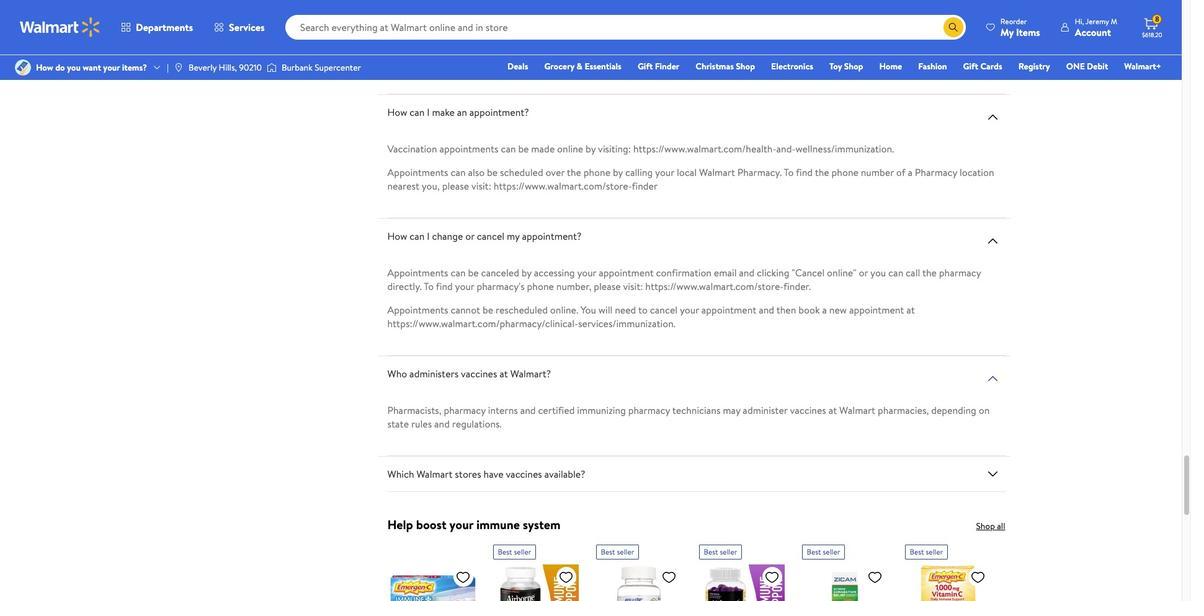 Task type: describe. For each thing, give the bounding box(es) containing it.
pharmacy down 'who administers vaccines at walmart?'
[[444, 404, 486, 418]]

number,
[[556, 280, 591, 293]]

shop all
[[976, 521, 1005, 533]]

accessing
[[534, 266, 575, 280]]

finder
[[632, 179, 658, 193]]

appointments can also be scheduled over the phone by calling your local walmart pharmacy. to find the phone number of a pharmacy location nearest you, please visit: https://www.walmart.com/store-finder
[[387, 166, 994, 193]]

online
[[557, 142, 583, 156]]

0 horizontal spatial at
[[500, 367, 508, 381]]

registry
[[1018, 60, 1050, 73]]

which walmart stores have vaccines available?
[[387, 468, 585, 481]]

stores
[[455, 468, 481, 481]]

i for change
[[427, 230, 430, 243]]

be inside appointments cannot be rescheduled online. you will need to cancel your appointment and then book a new appointment at https://www.walmart.com/pharmacy/clinical-services/immunization.
[[483, 303, 493, 317]]

can up scheduled
[[501, 142, 516, 156]]

airborne elderberry   zinc & vitamin c gummies for adults, immune support vitamin d & zinc gummies with powerful antioxidant vitamins c d & e - 50 gummies, elderberry flavor image
[[699, 565, 784, 602]]

0 horizontal spatial the
[[567, 166, 581, 179]]

by left walking
[[610, 55, 620, 69]]

do
[[55, 61, 65, 74]]

your inside appointments cannot be rescheduled online. you will need to cancel your appointment and then book a new appointment at https://www.walmart.com/pharmacy/clinical-services/immunization.
[[680, 303, 699, 317]]

one debit link
[[1061, 60, 1114, 73]]

emergen-c immune plus vitamin c supplement powder, raspberry, 30 ct image
[[390, 565, 476, 602]]

walmart+
[[1124, 60, 1161, 73]]

call
[[906, 266, 920, 280]]

can for change
[[410, 230, 425, 243]]

electronics
[[771, 60, 813, 73]]

which
[[387, 468, 414, 481]]

your up cannot
[[455, 280, 474, 293]]

4 product group from the left
[[802, 540, 887, 602]]

made
[[531, 142, 555, 156]]

home
[[879, 60, 902, 73]]

pharmacy right the 'our'
[[725, 55, 767, 69]]

a inside appointments can also be scheduled over the phone by calling your local walmart pharmacy. to find the phone number of a pharmacy location nearest you, please visit: https://www.walmart.com/store-finder
[[908, 166, 913, 179]]

wellness/immunization.
[[796, 142, 894, 156]]

best for airborne assorted fruit flavored gummies, 42 count - 750mg of vitamin c and minerals & herbs immune support (packaging may vary) "image"
[[498, 547, 512, 558]]

hills,
[[219, 61, 237, 74]]

your right accessing
[[577, 266, 596, 280]]

supercenter
[[315, 61, 361, 74]]

home link
[[874, 60, 908, 73]]

be left made
[[518, 142, 529, 156]]

administer
[[743, 404, 788, 418]]

one
[[678, 55, 694, 69]]

who administers vaccines at walmart?
[[387, 367, 551, 381]]

appointments can be canceled by accessing your appointment confirmation email and clicking "cancel online" or you can call the pharmacy directly. to find your pharmacy's phone number, please visit: https://www.walmart.com/store-finder.
[[387, 266, 981, 293]]

appointments inside appointments cannot be rescheduled online. you will need to cancel your appointment and then book a new appointment at https://www.walmart.com/pharmacy/clinical-services/immunization.
[[387, 303, 448, 317]]

boost
[[416, 517, 447, 534]]

by inside appointments can also be scheduled over the phone by calling your local walmart pharmacy. to find the phone number of a pharmacy location nearest you, please visit: https://www.walmart.com/store-finder
[[613, 166, 623, 179]]

0 vertical spatial i
[[403, 19, 405, 32]]

walmart for at
[[839, 404, 875, 418]]

visiting:
[[598, 142, 631, 156]]

best seller for 3rd product 'group' from right
[[704, 547, 737, 558]]

equate non gmo vegetarian gummies, black elderberry, 50 mg, 60 count image
[[596, 565, 681, 602]]

and inside appointments cannot be rescheduled online. you will need to cancel your appointment and then book a new appointment at https://www.walmart.com/pharmacy/clinical-services/immunization.
[[759, 303, 774, 317]]

search icon image
[[948, 22, 958, 32]]

gift cards
[[963, 60, 1002, 73]]

&
[[577, 60, 583, 73]]

to inside appointments can be canceled by accessing your appointment confirmation email and clicking "cancel online" or you can call the pharmacy directly. to find your pharmacy's phone number, please visit: https://www.walmart.com/store-finder.
[[424, 280, 434, 293]]

add to favorites list, emergen-c 1000mg vitamin c powder, with antioxidants, b vitamins and electrolytes for immune support, caffeine free vitamin c supplement fizzy drink mix, super orange flavor - 10 count image
[[971, 570, 985, 586]]

0 horizontal spatial you
[[67, 61, 81, 74]]

nearest
[[387, 179, 419, 193]]

seller for 3rd product 'group' from right
[[720, 547, 737, 558]]

to inside appointments cannot be rescheduled online. you will need to cancel your appointment and then book a new appointment at https://www.walmart.com/pharmacy/clinical-services/immunization.
[[638, 303, 648, 317]]

toy
[[829, 60, 842, 73]]

your right boost
[[450, 517, 473, 534]]

departments button
[[110, 12, 204, 42]]

https://www.walmart.com/store- inside appointments can also be scheduled over the phone by calling your local walmart pharmacy. to find the phone number of a pharmacy location nearest you, please visit: https://www.walmart.com/store-finder
[[494, 179, 632, 193]]

by right online
[[586, 142, 596, 156]]

pharmacy's
[[477, 280, 525, 293]]

rescheduled
[[496, 303, 548, 317]]

locations.
[[769, 55, 810, 69]]

clicking
[[757, 266, 789, 280]]

best for airborne elderberry   zinc & vitamin c gummies for adults, immune support vitamin d & zinc gummies with powerful antioxidant vitamins c d & e - 50 gummies, elderberry flavor 'image'
[[704, 547, 718, 558]]

christmas shop link
[[690, 60, 761, 73]]

gift for gift finder
[[638, 60, 653, 73]]

i for make
[[427, 106, 430, 119]]

over
[[546, 166, 565, 179]]

available?
[[544, 468, 585, 481]]

how for how can i make an appointment?
[[387, 106, 407, 119]]

add to favorites list, zicam extreme congestion relief no-drip nasal spray with soothing aloe vera 0.5 oz image
[[868, 570, 882, 586]]

how can i change or cancel my appointment?
[[387, 230, 582, 243]]

pharmacists,
[[387, 404, 441, 418]]

have
[[484, 468, 503, 481]]

0 vertical spatial appointment?
[[469, 106, 529, 119]]

available
[[466, 55, 503, 69]]

can for canceled
[[451, 266, 466, 280]]

get
[[513, 19, 527, 32]]

certified
[[538, 404, 575, 418]]

2 horizontal spatial to
[[666, 55, 676, 69]]

items?
[[122, 61, 147, 74]]

0 horizontal spatial need
[[408, 19, 429, 32]]

you,
[[422, 179, 440, 193]]

how can i make an appointment?
[[387, 106, 529, 119]]

number
[[861, 166, 894, 179]]

want
[[83, 61, 101, 74]]

https://www.walmart.com/store- inside appointments can be canceled by accessing your appointment confirmation email and clicking "cancel online" or you can call the pharmacy directly. to find your pharmacy's phone number, please visit: https://www.walmart.com/store-finder.
[[645, 280, 784, 293]]

1 horizontal spatial phone
[[584, 166, 610, 179]]

one
[[1066, 60, 1085, 73]]

vaccination
[[387, 142, 437, 156]]

which walmart stores have vaccines available? image
[[985, 467, 1000, 482]]

to inside appointments can also be scheduled over the phone by calling your local walmart pharmacy. to find the phone number of a pharmacy location nearest you, please visit: https://www.walmart.com/store-finder
[[784, 166, 794, 179]]

fashion
[[918, 60, 947, 73]]

hi, jeremy m account
[[1075, 16, 1117, 39]]

and right the interns
[[520, 404, 536, 418]]

at inside pharmacists, pharmacy interns and certified immunizing pharmacy technicians may administer vaccines at walmart pharmacies, depending on state rules and regulations.
[[829, 404, 837, 418]]

pharmacy.
[[738, 166, 782, 179]]

walmart+ link
[[1119, 60, 1167, 73]]

appointment inside appointments can be canceled by accessing your appointment confirmation email and clicking "cancel online" or you can call the pharmacy directly. to find your pharmacy's phone number, please visit: https://www.walmart.com/store-finder.
[[599, 266, 654, 280]]

administers
[[409, 367, 459, 381]]

find inside appointments can also be scheduled over the phone by calling your local walmart pharmacy. to find the phone number of a pharmacy location nearest you, please visit: https://www.walmart.com/store-finder
[[796, 166, 813, 179]]

add to favorites list, equate non gmo vegetarian gummies, black elderberry, 50 mg, 60 count image
[[662, 570, 676, 586]]

local
[[677, 166, 697, 179]]

can left call
[[888, 266, 903, 280]]

how can i change or cancel my appointment? image
[[985, 234, 1000, 249]]

finder.
[[784, 280, 811, 293]]

our
[[708, 55, 723, 69]]

2 horizontal spatial an
[[540, 55, 550, 69]]

a inside appointments cannot be rescheduled online. you will need to cancel your appointment and then book a new appointment at https://www.walmart.com/pharmacy/clinical-services/immunization.
[[822, 303, 827, 317]]

reorder my items
[[1001, 16, 1040, 39]]

how do you want your items?
[[36, 61, 147, 74]]

grocery
[[544, 60, 575, 73]]

confirmation
[[656, 266, 712, 280]]

most vaccines are available without an appointment by walking in to one of our pharmacy locations.
[[387, 55, 810, 69]]

 image for how do you want your items?
[[15, 60, 31, 76]]

debit
[[1087, 60, 1108, 73]]

are
[[450, 55, 464, 69]]

regulations.
[[452, 418, 502, 431]]

 image for burbank supercenter
[[267, 61, 277, 74]]

toy shop
[[829, 60, 863, 73]]

do i need an appointment to get vaccinated?
[[387, 19, 580, 32]]

how for how can i change or cancel my appointment?
[[387, 230, 407, 243]]

best for equate non gmo vegetarian gummies, black elderberry, 50 mg, 60 count image
[[601, 547, 615, 558]]

best seller for first product 'group' from the right
[[910, 547, 943, 558]]

depending
[[931, 404, 976, 418]]

vaccination appointments can be made online by visiting: https://www.walmart.com/health-and-wellness/immunization.
[[387, 142, 894, 156]]

do
[[387, 19, 400, 32]]

immune
[[476, 517, 520, 534]]

directly.
[[387, 280, 422, 293]]

beverly hills, 90210
[[188, 61, 262, 74]]



Task type: vqa. For each thing, say whether or not it's contained in the screenshot.
canceled
yes



Task type: locate. For each thing, give the bounding box(es) containing it.
to down and-
[[784, 166, 794, 179]]

2 vertical spatial walmart
[[417, 468, 453, 481]]

0 horizontal spatial phone
[[527, 280, 554, 293]]

2 vertical spatial an
[[457, 106, 467, 119]]

2 horizontal spatial walmart
[[839, 404, 875, 418]]

0 horizontal spatial walmart
[[417, 468, 453, 481]]

be inside appointments can also be scheduled over the phone by calling your local walmart pharmacy. to find the phone number of a pharmacy location nearest you, please visit: https://www.walmart.com/store-finder
[[487, 166, 498, 179]]

please inside appointments can be canceled by accessing your appointment confirmation email and clicking "cancel online" or you can call the pharmacy directly. to find your pharmacy's phone number, please visit: https://www.walmart.com/store-finder.
[[594, 280, 621, 293]]

5 product group from the left
[[905, 540, 990, 602]]

 image right 90210
[[267, 61, 277, 74]]

how left change
[[387, 230, 407, 243]]

you right do
[[67, 61, 81, 74]]

seller down system
[[514, 547, 531, 558]]

can
[[410, 106, 425, 119], [501, 142, 516, 156], [451, 166, 466, 179], [410, 230, 425, 243], [451, 266, 466, 280], [888, 266, 903, 280]]

and right email
[[739, 266, 755, 280]]

2 seller from the left
[[617, 547, 634, 558]]

you left call
[[870, 266, 886, 280]]

2 vertical spatial at
[[829, 404, 837, 418]]

of
[[697, 55, 706, 69], [896, 166, 905, 179]]

appointments down the "directly."
[[387, 303, 448, 317]]

1 best from the left
[[498, 547, 512, 558]]

0 vertical spatial to
[[784, 166, 794, 179]]

appointments for your
[[387, 266, 448, 280]]

a left pharmacy
[[908, 166, 913, 179]]

services
[[229, 20, 265, 34]]

without
[[505, 55, 538, 69]]

zicam extreme congestion relief no-drip nasal spray with soothing aloe vera 0.5 oz image
[[802, 565, 887, 602]]

please
[[442, 179, 469, 193], [594, 280, 621, 293]]

technicians
[[672, 404, 721, 418]]

2 appointments from the top
[[387, 266, 448, 280]]

seller for second product 'group' from the right
[[823, 547, 840, 558]]

who
[[387, 367, 407, 381]]

best seller down immune
[[498, 547, 531, 558]]

account
[[1075, 25, 1111, 39]]

appointments down vaccination
[[387, 166, 448, 179]]

airborne assorted fruit flavored gummies, 42 count - 750mg of vitamin c and minerals & herbs immune support (packaging may vary) image
[[493, 565, 578, 602]]

 image
[[174, 63, 184, 73]]

be right also
[[487, 166, 498, 179]]

1 horizontal spatial or
[[859, 266, 868, 280]]

https://www.walmart.com/health-
[[633, 142, 776, 156]]

the inside appointments can be canceled by accessing your appointment confirmation email and clicking "cancel online" or you can call the pharmacy directly. to find your pharmacy's phone number, please visit: https://www.walmart.com/store-finder.
[[922, 266, 937, 280]]

by
[[610, 55, 620, 69], [586, 142, 596, 156], [613, 166, 623, 179], [522, 266, 532, 280]]

2 horizontal spatial at
[[907, 303, 915, 317]]

0 vertical spatial a
[[908, 166, 913, 179]]

an right do
[[431, 19, 441, 32]]

also
[[468, 166, 485, 179]]

a
[[908, 166, 913, 179], [822, 303, 827, 317]]

services/immunization.
[[578, 317, 676, 331]]

state
[[387, 418, 409, 431]]

best for 'emergen-c 1000mg vitamin c powder, with antioxidants, b vitamins and electrolytes for immune support, caffeine free vitamin c supplement fizzy drink mix, super orange flavor - 10 count' image
[[910, 547, 924, 558]]

0 vertical spatial to
[[501, 19, 510, 32]]

pharmacy right call
[[939, 266, 981, 280]]

your inside appointments can also be scheduled over the phone by calling your local walmart pharmacy. to find the phone number of a pharmacy location nearest you, please visit: https://www.walmart.com/store-finder
[[655, 166, 674, 179]]

best up equate non gmo vegetarian gummies, black elderberry, 50 mg, 60 count image
[[601, 547, 615, 558]]

emergen-c 1000mg vitamin c powder, with antioxidants, b vitamins and electrolytes for immune support, caffeine free vitamin c supplement fizzy drink mix, super orange flavor - 10 count image
[[905, 565, 990, 602]]

and
[[739, 266, 755, 280], [759, 303, 774, 317], [520, 404, 536, 418], [434, 418, 450, 431]]

 image left do
[[15, 60, 31, 76]]

0 vertical spatial an
[[431, 19, 441, 32]]

be inside appointments can be canceled by accessing your appointment confirmation email and clicking "cancel online" or you can call the pharmacy directly. to find your pharmacy's phone number, please visit: https://www.walmart.com/store-finder.
[[468, 266, 479, 280]]

the right call
[[922, 266, 937, 280]]

seller for 2nd product 'group' from left
[[617, 547, 634, 558]]

Search search field
[[285, 15, 966, 40]]

0 vertical spatial how
[[36, 61, 53, 74]]

best up airborne elderberry   zinc & vitamin c gummies for adults, immune support vitamin d & zinc gummies with powerful antioxidant vitamins c d & e - 50 gummies, elderberry flavor 'image'
[[704, 547, 718, 558]]

3 seller from the left
[[720, 547, 737, 558]]

seller up airborne elderberry   zinc & vitamin c gummies for adults, immune support vitamin d & zinc gummies with powerful antioxidant vitamins c d & e - 50 gummies, elderberry flavor 'image'
[[720, 547, 737, 558]]

can left make
[[410, 106, 425, 119]]

0 horizontal spatial cancel
[[477, 230, 504, 243]]

0 vertical spatial appointments
[[387, 166, 448, 179]]

1 horizontal spatial walmart
[[699, 166, 735, 179]]

pharmacy left technicians
[[628, 404, 670, 418]]

product group
[[493, 540, 578, 602], [596, 540, 681, 602], [699, 540, 784, 602], [802, 540, 887, 602], [905, 540, 990, 602]]

will
[[598, 303, 613, 317]]

visit:
[[471, 179, 491, 193], [623, 280, 643, 293]]

0 horizontal spatial find
[[436, 280, 453, 293]]

gift left cards at the top right of the page
[[963, 60, 978, 73]]

or
[[465, 230, 475, 243], [859, 266, 868, 280]]

best for "zicam extreme congestion relief no-drip nasal spray with soothing aloe vera 0.5 oz" image
[[807, 547, 821, 558]]

1 vertical spatial cancel
[[650, 303, 678, 317]]

1 horizontal spatial to
[[638, 303, 648, 317]]

gift left in at the right top
[[638, 60, 653, 73]]

to right will
[[638, 303, 648, 317]]

0 vertical spatial you
[[67, 61, 81, 74]]

shop right toy
[[844, 60, 863, 73]]

shop right the 'our'
[[736, 60, 755, 73]]

scheduled
[[500, 166, 543, 179]]

0 vertical spatial please
[[442, 179, 469, 193]]

or inside appointments can be canceled by accessing your appointment confirmation email and clicking "cancel online" or you can call the pharmacy directly. to find your pharmacy's phone number, please visit: https://www.walmart.com/store-finder.
[[859, 266, 868, 280]]

phone inside appointments can be canceled by accessing your appointment confirmation email and clicking "cancel online" or you can call the pharmacy directly. to find your pharmacy's phone number, please visit: https://www.walmart.com/store-finder.
[[527, 280, 554, 293]]

vaccines right administer
[[790, 404, 826, 418]]

walmart
[[699, 166, 735, 179], [839, 404, 875, 418], [417, 468, 453, 481]]

0 vertical spatial find
[[796, 166, 813, 179]]

8 $618.20
[[1142, 14, 1162, 39]]

walmart left the pharmacies,
[[839, 404, 875, 418]]

best seller for second product 'group' from the right
[[807, 547, 840, 558]]

cancel down appointments can be canceled by accessing your appointment confirmation email and clicking "cancel online" or you can call the pharmacy directly. to find your pharmacy's phone number, please visit: https://www.walmart.com/store-finder.
[[650, 303, 678, 317]]

of left the 'our'
[[697, 55, 706, 69]]

burbank
[[282, 61, 313, 74]]

make
[[432, 106, 455, 119]]

electronics link
[[766, 60, 819, 73]]

1 horizontal spatial at
[[829, 404, 837, 418]]

0 horizontal spatial please
[[442, 179, 469, 193]]

please right you,
[[442, 179, 469, 193]]

1 vertical spatial to
[[666, 55, 676, 69]]

an right make
[[457, 106, 467, 119]]

add to favorites list, airborne assorted fruit flavored gummies, 42 count - 750mg of vitamin c and minerals & herbs immune support (packaging may vary) image
[[559, 570, 574, 586]]

1 vertical spatial i
[[427, 106, 430, 119]]

2 gift from the left
[[963, 60, 978, 73]]

be
[[518, 142, 529, 156], [487, 166, 498, 179], [468, 266, 479, 280], [483, 303, 493, 317]]

can for be
[[451, 166, 466, 179]]

who administers vaccines at walmart? image
[[985, 372, 1000, 387]]

1 vertical spatial appointment?
[[522, 230, 582, 243]]

best seller up 'emergen-c 1000mg vitamin c powder, with antioxidants, b vitamins and electrolytes for immune support, caffeine free vitamin c supplement fizzy drink mix, super orange flavor - 10 count' image
[[910, 547, 943, 558]]

vaccines
[[412, 55, 448, 69], [461, 367, 497, 381], [790, 404, 826, 418], [506, 468, 542, 481]]

shop left "all"
[[976, 521, 995, 533]]

please up will
[[594, 280, 621, 293]]

an right without
[[540, 55, 550, 69]]

2 product group from the left
[[596, 540, 681, 602]]

|
[[167, 61, 169, 74]]

to left get
[[501, 19, 510, 32]]

https://www.walmart.com/store-
[[494, 179, 632, 193], [645, 280, 784, 293]]

services button
[[204, 12, 275, 42]]

vaccines inside pharmacists, pharmacy interns and certified immunizing pharmacy technicians may administer vaccines at walmart pharmacies, depending on state rules and regulations.
[[790, 404, 826, 418]]

pharmacy
[[725, 55, 767, 69], [939, 266, 981, 280], [444, 404, 486, 418], [628, 404, 670, 418]]

0 vertical spatial visit:
[[471, 179, 491, 193]]

visit: up appointments cannot be rescheduled online. you will need to cancel your appointment and then book a new appointment at https://www.walmart.com/pharmacy/clinical-services/immunization.
[[623, 280, 643, 293]]

best seller for first product 'group' from left
[[498, 547, 531, 558]]

2 best from the left
[[601, 547, 615, 558]]

phone up rescheduled
[[527, 280, 554, 293]]

burbank supercenter
[[282, 61, 361, 74]]

find up cannot
[[436, 280, 453, 293]]

1 horizontal spatial shop
[[844, 60, 863, 73]]

1 vertical spatial at
[[500, 367, 508, 381]]

and inside appointments can be canceled by accessing your appointment confirmation email and clicking "cancel online" or you can call the pharmacy directly. to find your pharmacy's phone number, please visit: https://www.walmart.com/store-finder.
[[739, 266, 755, 280]]

how up vaccination
[[387, 106, 407, 119]]

gift
[[638, 60, 653, 73], [963, 60, 978, 73]]

pharmacy inside appointments can be canceled by accessing your appointment confirmation email and clicking "cancel online" or you can call the pharmacy directly. to find your pharmacy's phone number, please visit: https://www.walmart.com/store-finder.
[[939, 266, 981, 280]]

essentials
[[585, 60, 622, 73]]

https://www.walmart.com/pharmacy/clinical-
[[387, 317, 578, 331]]

best seller for 2nd product 'group' from left
[[601, 547, 634, 558]]

1 seller from the left
[[514, 547, 531, 558]]

by left calling
[[613, 166, 623, 179]]

and-
[[776, 142, 796, 156]]

phone down "wellness/immunization."
[[832, 166, 859, 179]]

toy shop link
[[824, 60, 869, 73]]

finder
[[655, 60, 679, 73]]

appointments for nearest
[[387, 166, 448, 179]]

i left make
[[427, 106, 430, 119]]

can left also
[[451, 166, 466, 179]]

appointment? up 'appointments'
[[469, 106, 529, 119]]

appointments down change
[[387, 266, 448, 280]]

add to favorites list, airborne elderberry   zinc & vitamin c gummies for adults, immune support vitamin d & zinc gummies with powerful antioxidant vitamins c d & e - 50 gummies, elderberry flavor image
[[765, 570, 779, 586]]

2 vertical spatial to
[[638, 303, 648, 317]]

registry link
[[1013, 60, 1056, 73]]

please inside appointments can also be scheduled over the phone by calling your local walmart pharmacy. to find the phone number of a pharmacy location nearest you, please visit: https://www.walmart.com/store-finder
[[442, 179, 469, 193]]

how for how do you want your items?
[[36, 61, 53, 74]]

0 horizontal spatial https://www.walmart.com/store-
[[494, 179, 632, 193]]

0 vertical spatial walmart
[[699, 166, 735, 179]]

1 horizontal spatial the
[[815, 166, 829, 179]]

canceled
[[481, 266, 519, 280]]

need right will
[[615, 303, 636, 317]]

1 horizontal spatial a
[[908, 166, 913, 179]]

2 horizontal spatial phone
[[832, 166, 859, 179]]

hi,
[[1075, 16, 1084, 26]]

1 horizontal spatial need
[[615, 303, 636, 317]]

by right canceled at the left of the page
[[522, 266, 532, 280]]

deals link
[[502, 60, 534, 73]]

the down "wellness/immunization."
[[815, 166, 829, 179]]

phone down visiting:
[[584, 166, 610, 179]]

1 vertical spatial need
[[615, 303, 636, 317]]

1 vertical spatial or
[[859, 266, 868, 280]]

shop for christmas shop
[[736, 60, 755, 73]]

0 vertical spatial cancel
[[477, 230, 504, 243]]

0 horizontal spatial to
[[501, 19, 510, 32]]

and right rules
[[434, 418, 450, 431]]

you inside appointments can be canceled by accessing your appointment confirmation email and clicking "cancel online" or you can call the pharmacy directly. to find your pharmacy's phone number, please visit: https://www.walmart.com/store-finder.
[[870, 266, 886, 280]]

book
[[799, 303, 820, 317]]

visit: down 'appointments'
[[471, 179, 491, 193]]

1 vertical spatial to
[[424, 280, 434, 293]]

seller up 'emergen-c 1000mg vitamin c powder, with antioxidants, b vitamins and electrolytes for immune support, caffeine free vitamin c supplement fizzy drink mix, super orange flavor - 10 count' image
[[926, 547, 943, 558]]

1 vertical spatial of
[[896, 166, 905, 179]]

appointments
[[387, 166, 448, 179], [387, 266, 448, 280], [387, 303, 448, 317]]

online.
[[550, 303, 578, 317]]

1 best seller from the left
[[498, 547, 531, 558]]

vaccines up the interns
[[461, 367, 497, 381]]

help
[[387, 517, 413, 534]]

do i need an appointment to get vaccinated? image
[[985, 23, 1000, 38]]

walmart down https://www.walmart.com/health-
[[699, 166, 735, 179]]

the right over
[[567, 166, 581, 179]]

1 horizontal spatial https://www.walmart.com/store-
[[645, 280, 784, 293]]

seller up equate non gmo vegetarian gummies, black elderberry, 50 mg, 60 count image
[[617, 547, 634, 558]]

can for make
[[410, 106, 425, 119]]

1 horizontal spatial visit:
[[623, 280, 643, 293]]

1 vertical spatial appointments
[[387, 266, 448, 280]]

vaccines right have
[[506, 468, 542, 481]]

1 horizontal spatial  image
[[267, 61, 277, 74]]

0 vertical spatial https://www.walmart.com/store-
[[494, 179, 632, 193]]

at
[[907, 303, 915, 317], [500, 367, 508, 381], [829, 404, 837, 418]]

0 horizontal spatial  image
[[15, 60, 31, 76]]

appointments cannot be rescheduled online. you will need to cancel your appointment and then book a new appointment at https://www.walmart.com/pharmacy/clinical-services/immunization.
[[387, 303, 915, 331]]

best seller up airborne elderberry   zinc & vitamin c gummies for adults, immune support vitamin d & zinc gummies with powerful antioxidant vitamins c d & e - 50 gummies, elderberry flavor 'image'
[[704, 547, 737, 558]]

cancel inside appointments cannot be rescheduled online. you will need to cancel your appointment and then book a new appointment at https://www.walmart.com/pharmacy/clinical-services/immunization.
[[650, 303, 678, 317]]

one debit
[[1066, 60, 1108, 73]]

0 vertical spatial or
[[465, 230, 475, 243]]

0 horizontal spatial of
[[697, 55, 706, 69]]

change
[[432, 230, 463, 243]]

5 best seller from the left
[[910, 547, 943, 558]]

can up cannot
[[451, 266, 466, 280]]

3 product group from the left
[[699, 540, 784, 602]]

visit: inside appointments can be canceled by accessing your appointment confirmation email and clicking "cancel online" or you can call the pharmacy directly. to find your pharmacy's phone number, please visit: https://www.walmart.com/store-finder.
[[623, 280, 643, 293]]

0 horizontal spatial or
[[465, 230, 475, 243]]

need inside appointments cannot be rescheduled online. you will need to cancel your appointment and then book a new appointment at https://www.walmart.com/pharmacy/clinical-services/immunization.
[[615, 303, 636, 317]]

at inside appointments cannot be rescheduled online. you will need to cancel your appointment and then book a new appointment at https://www.walmart.com/pharmacy/clinical-services/immunization.
[[907, 303, 915, 317]]

2 best seller from the left
[[601, 547, 634, 558]]

best up "zicam extreme congestion relief no-drip nasal spray with soothing aloe vera 0.5 oz" image
[[807, 547, 821, 558]]

shop for toy shop
[[844, 60, 863, 73]]

to right the "directly."
[[424, 280, 434, 293]]

rules
[[411, 418, 432, 431]]

your left local
[[655, 166, 674, 179]]

walmart left stores
[[417, 468, 453, 481]]

can inside appointments can also be scheduled over the phone by calling your local walmart pharmacy. to find the phone number of a pharmacy location nearest you, please visit: https://www.walmart.com/store-finder
[[451, 166, 466, 179]]

be left canceled at the left of the page
[[468, 266, 479, 280]]

0 vertical spatial need
[[408, 19, 429, 32]]

seller for first product 'group' from left
[[514, 547, 531, 558]]

1 vertical spatial please
[[594, 280, 621, 293]]

cancel
[[477, 230, 504, 243], [650, 303, 678, 317]]

appointments inside appointments can also be scheduled over the phone by calling your local walmart pharmacy. to find the phone number of a pharmacy location nearest you, please visit: https://www.walmart.com/store-finder
[[387, 166, 448, 179]]

seller for first product 'group' from the right
[[926, 547, 943, 558]]

departments
[[136, 20, 193, 34]]

find right pharmacy.
[[796, 166, 813, 179]]

appointment? up accessing
[[522, 230, 582, 243]]

3 best from the left
[[704, 547, 718, 558]]

2 horizontal spatial the
[[922, 266, 937, 280]]

1 vertical spatial how
[[387, 106, 407, 119]]

walmart inside appointments can also be scheduled over the phone by calling your local walmart pharmacy. to find the phone number of a pharmacy location nearest you, please visit: https://www.walmart.com/store-finder
[[699, 166, 735, 179]]

walmart inside pharmacists, pharmacy interns and certified immunizing pharmacy technicians may administer vaccines at walmart pharmacies, depending on state rules and regulations.
[[839, 404, 875, 418]]

cancel left my
[[477, 230, 504, 243]]

vaccinated?
[[529, 19, 580, 32]]

1 horizontal spatial gift
[[963, 60, 978, 73]]

1 horizontal spatial an
[[457, 106, 467, 119]]

0 vertical spatial at
[[907, 303, 915, 317]]

3 appointments from the top
[[387, 303, 448, 317]]

3 best seller from the left
[[704, 547, 737, 558]]

gift cards link
[[958, 60, 1008, 73]]

0 vertical spatial of
[[697, 55, 706, 69]]

system
[[523, 517, 561, 534]]

1 gift from the left
[[638, 60, 653, 73]]

appointments
[[440, 142, 498, 156]]

grocery & essentials link
[[539, 60, 627, 73]]

deals
[[507, 60, 528, 73]]

help boost your immune system
[[387, 517, 561, 534]]

1 horizontal spatial cancel
[[650, 303, 678, 317]]

your right want
[[103, 61, 120, 74]]

walmart image
[[20, 17, 100, 37]]

immunizing
[[577, 404, 626, 418]]

best up 'emergen-c 1000mg vitamin c powder, with antioxidants, b vitamins and electrolytes for immune support, caffeine free vitamin c supplement fizzy drink mix, super orange flavor - 10 count' image
[[910, 547, 924, 558]]

of right number
[[896, 166, 905, 179]]

1 vertical spatial you
[[870, 266, 886, 280]]

1 vertical spatial walmart
[[839, 404, 875, 418]]

appointment
[[444, 19, 499, 32], [553, 55, 607, 69], [599, 266, 654, 280], [702, 303, 756, 317], [849, 303, 904, 317]]

0 horizontal spatial visit:
[[471, 179, 491, 193]]

can left change
[[410, 230, 425, 243]]

0 horizontal spatial a
[[822, 303, 827, 317]]

fashion link
[[913, 60, 953, 73]]

1 horizontal spatial please
[[594, 280, 621, 293]]

in
[[657, 55, 664, 69]]

1 vertical spatial find
[[436, 280, 453, 293]]

gift for gift cards
[[963, 60, 978, 73]]

find inside appointments can be canceled by accessing your appointment confirmation email and clicking "cancel online" or you can call the pharmacy directly. to find your pharmacy's phone number, please visit: https://www.walmart.com/store-finder.
[[436, 280, 453, 293]]

2 vertical spatial i
[[427, 230, 430, 243]]

4 seller from the left
[[823, 547, 840, 558]]

vaccines left "are"
[[412, 55, 448, 69]]

seller
[[514, 547, 531, 558], [617, 547, 634, 558], [720, 547, 737, 558], [823, 547, 840, 558], [926, 547, 943, 558]]

your down appointments can be canceled by accessing your appointment confirmation email and clicking "cancel online" or you can call the pharmacy directly. to find your pharmacy's phone number, please visit: https://www.walmart.com/store-finder.
[[680, 303, 699, 317]]

need right do
[[408, 19, 429, 32]]

2 vertical spatial appointments
[[387, 303, 448, 317]]

1 appointments from the top
[[387, 166, 448, 179]]

 image
[[15, 60, 31, 76], [267, 61, 277, 74]]

a left new
[[822, 303, 827, 317]]

1 vertical spatial https://www.walmart.com/store-
[[645, 280, 784, 293]]

0 horizontal spatial to
[[424, 280, 434, 293]]

interns
[[488, 404, 518, 418]]

2 horizontal spatial shop
[[976, 521, 995, 533]]

1 product group from the left
[[493, 540, 578, 602]]

and left "then"
[[759, 303, 774, 317]]

find
[[796, 166, 813, 179], [436, 280, 453, 293]]

best seller up "zicam extreme congestion relief no-drip nasal spray with soothing aloe vera 0.5 oz" image
[[807, 547, 840, 558]]

1 horizontal spatial to
[[784, 166, 794, 179]]

or right online"
[[859, 266, 868, 280]]

you
[[581, 303, 596, 317]]

add to favorites list, emergen-c immune plus vitamin c supplement powder, raspberry, 30 ct image
[[456, 570, 471, 586]]

1 horizontal spatial you
[[870, 266, 886, 280]]

1 vertical spatial a
[[822, 303, 827, 317]]

how can i make an appointment? image
[[985, 110, 1000, 125]]

how left do
[[36, 61, 53, 74]]

or right change
[[465, 230, 475, 243]]

1 horizontal spatial of
[[896, 166, 905, 179]]

visit: inside appointments can also be scheduled over the phone by calling your local walmart pharmacy. to find the phone number of a pharmacy location nearest you, please visit: https://www.walmart.com/store-finder
[[471, 179, 491, 193]]

Walmart Site-Wide search field
[[285, 15, 966, 40]]

of inside appointments can also be scheduled over the phone by calling your local walmart pharmacy. to find the phone number of a pharmacy location nearest you, please visit: https://www.walmart.com/store-finder
[[896, 166, 905, 179]]

walking
[[622, 55, 654, 69]]

90210
[[239, 61, 262, 74]]

appointments inside appointments can be canceled by accessing your appointment confirmation email and clicking "cancel online" or you can call the pharmacy directly. to find your pharmacy's phone number, please visit: https://www.walmart.com/store-finder.
[[387, 266, 448, 280]]

1 horizontal spatial find
[[796, 166, 813, 179]]

i left change
[[427, 230, 430, 243]]

4 best from the left
[[807, 547, 821, 558]]

best seller up equate non gmo vegetarian gummies, black elderberry, 50 mg, 60 count image
[[601, 547, 634, 558]]

5 best from the left
[[910, 547, 924, 558]]

be right cannot
[[483, 303, 493, 317]]

to right in at the right top
[[666, 55, 676, 69]]

by inside appointments can be canceled by accessing your appointment confirmation email and clicking "cancel online" or you can call the pharmacy directly. to find your pharmacy's phone number, please visit: https://www.walmart.com/store-finder.
[[522, 266, 532, 280]]

0 horizontal spatial shop
[[736, 60, 755, 73]]

0 horizontal spatial an
[[431, 19, 441, 32]]

1 vertical spatial an
[[540, 55, 550, 69]]

i right do
[[403, 19, 405, 32]]

best down immune
[[498, 547, 512, 558]]

1 vertical spatial visit:
[[623, 280, 643, 293]]

walmart for local
[[699, 166, 735, 179]]

2 vertical spatial how
[[387, 230, 407, 243]]

0 horizontal spatial gift
[[638, 60, 653, 73]]

then
[[776, 303, 796, 317]]

4 best seller from the left
[[807, 547, 840, 558]]

5 seller from the left
[[926, 547, 943, 558]]

most
[[387, 55, 409, 69]]

seller up "zicam extreme congestion relief no-drip nasal spray with soothing aloe vera 0.5 oz" image
[[823, 547, 840, 558]]



